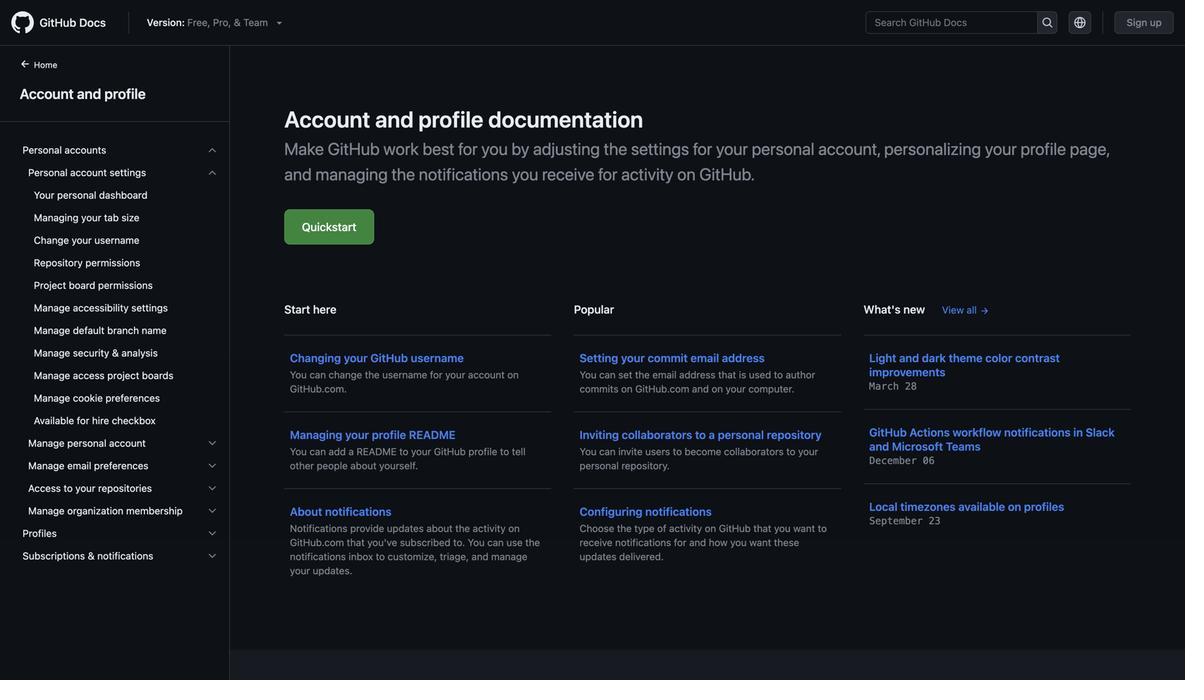 Task type: vqa. For each thing, say whether or not it's contained in the screenshot.


Task type: describe. For each thing, give the bounding box(es) containing it.
author
[[786, 369, 815, 381]]

email inside dropdown button
[[67, 460, 91, 472]]

and down make
[[284, 164, 312, 184]]

for inside configuring notifications choose the type of activity on github that you want to receive notifications for and how you want these updates delivered.
[[674, 537, 687, 549]]

to inside setting your commit email address you can set the email address that is used to author commits on github.com and on your computer.
[[774, 369, 783, 381]]

tell
[[512, 446, 526, 458]]

teams
[[946, 440, 981, 454]]

1 vertical spatial address
[[679, 369, 716, 381]]

change your username link
[[17, 229, 224, 252]]

timezones
[[900, 501, 956, 514]]

make
[[284, 139, 324, 159]]

account inside 'changing your github username you can change the username for your account on github.com.'
[[468, 369, 505, 381]]

for inside available for hire checkbox link
[[77, 415, 89, 427]]

manage accessibility settings
[[34, 302, 168, 314]]

you right how
[[730, 537, 747, 549]]

and up work
[[375, 106, 414, 133]]

a inside inviting collaborators to a personal repository you can invite users to become collaborators to your personal repository.
[[709, 429, 715, 442]]

march
[[869, 381, 899, 393]]

scroll to top image
[[1148, 644, 1160, 655]]

start
[[284, 303, 310, 316]]

configuring
[[580, 505, 643, 519]]

light and dark theme color contrast improvements march 28
[[869, 352, 1060, 393]]

here
[[313, 303, 336, 316]]

updates inside about notifications notifications provide updates about the activity on github.com that you've subscribed to. you can use the notifications inbox to customize, triage, and manage your updates.
[[387, 523, 424, 535]]

managing
[[316, 164, 388, 184]]

customize,
[[388, 551, 437, 563]]

subscriptions
[[23, 551, 85, 562]]

can inside about notifications notifications provide updates about the activity on github.com that you've subscribed to. you can use the notifications inbox to customize, triage, and manage your updates.
[[487, 537, 504, 549]]

in
[[1073, 426, 1083, 439]]

accounts
[[65, 144, 106, 156]]

2 horizontal spatial email
[[691, 352, 719, 365]]

your
[[34, 189, 54, 201]]

security
[[73, 347, 109, 359]]

can inside setting your commit email address you can set the email address that is used to author commits on github.com and on your computer.
[[599, 369, 616, 381]]

preferences for manage cookie preferences
[[106, 393, 160, 404]]

sc 9kayk9 0 image for manage personal account
[[207, 438, 218, 449]]

triage,
[[440, 551, 469, 563]]

popular
[[574, 303, 614, 316]]

yourself.
[[379, 460, 418, 472]]

view
[[942, 304, 964, 316]]

github docs
[[40, 16, 106, 29]]

repository permissions
[[34, 257, 140, 269]]

1 horizontal spatial account
[[109, 438, 146, 449]]

board
[[69, 280, 95, 291]]

about
[[290, 505, 322, 519]]

project board permissions
[[34, 280, 153, 291]]

you down by
[[512, 164, 538, 184]]

cookie
[[73, 393, 103, 404]]

microsoft
[[892, 440, 943, 454]]

& inside dropdown button
[[88, 551, 95, 562]]

0 horizontal spatial collaborators
[[622, 429, 692, 442]]

tab
[[104, 212, 119, 224]]

slack
[[1086, 426, 1115, 439]]

local timezones available on profiles september 23
[[869, 501, 1064, 527]]

on inside configuring notifications choose the type of activity on github that you want to receive notifications for and how you want these updates delivered.
[[705, 523, 716, 535]]

name
[[142, 325, 167, 337]]

manage for manage security & analysis
[[34, 347, 70, 359]]

quickstart link
[[284, 210, 374, 245]]

change
[[329, 369, 362, 381]]

1 vertical spatial want
[[749, 537, 771, 549]]

1 vertical spatial username
[[411, 352, 464, 365]]

available
[[34, 415, 74, 427]]

Search GitHub Docs search field
[[866, 12, 1037, 33]]

sc 9kayk9 0 image for preferences
[[207, 461, 218, 472]]

project
[[34, 280, 66, 291]]

personal up managing your tab size
[[57, 189, 96, 201]]

pro,
[[213, 17, 231, 28]]

membership
[[126, 505, 183, 517]]

personal account settings
[[28, 167, 146, 178]]

on inside 'changing your github username you can change the username for your account on github.com.'
[[507, 369, 519, 381]]

updates inside configuring notifications choose the type of activity on github that you want to receive notifications for and how you want these updates delivered.
[[580, 551, 617, 563]]

your inside "link"
[[81, 212, 101, 224]]

set
[[618, 369, 632, 381]]

manage for manage accessibility settings
[[34, 302, 70, 314]]

account,
[[818, 139, 881, 159]]

branch
[[107, 325, 139, 337]]

account for account and profile
[[20, 85, 74, 102]]

account and profile
[[20, 85, 146, 102]]

sc 9kayk9 0 image for access to your repositories
[[207, 483, 218, 495]]

personal accounts element containing personal accounts
[[11, 139, 229, 523]]

project
[[107, 370, 139, 382]]

the down work
[[392, 164, 415, 184]]

your inside inviting collaborators to a personal repository you can invite users to become collaborators to your personal repository.
[[798, 446, 818, 458]]

sign
[[1127, 17, 1147, 28]]

triangle down image
[[274, 17, 285, 28]]

the right adjusting
[[604, 139, 627, 159]]

september
[[869, 516, 923, 527]]

notifications up updates.
[[290, 551, 346, 563]]

and inside setting your commit email address you can set the email address that is used to author commits on github.com and on your computer.
[[692, 383, 709, 395]]

dark
[[922, 352, 946, 365]]

commits
[[580, 383, 619, 395]]

profile for account and profile documentation make github work best for you by adjusting the settings for your personal account, personalizing your profile page, and managing the notifications you receive for activity on github.
[[418, 106, 483, 133]]

a inside managing your profile readme you can add a readme to your github profile to tell other people about yourself.
[[349, 446, 354, 458]]

is
[[739, 369, 746, 381]]

the inside 'changing your github username you can change the username for your account on github.com.'
[[365, 369, 380, 381]]

access to your repositories
[[28, 483, 152, 495]]

you inside 'changing your github username you can change the username for your account on github.com.'
[[290, 369, 307, 381]]

changing your github username you can change the username for your account on github.com.
[[290, 352, 519, 395]]

march 28 element
[[869, 381, 917, 393]]

personal inside dropdown button
[[67, 438, 106, 449]]

subscriptions & notifications button
[[17, 545, 224, 568]]

these
[[774, 537, 799, 549]]

manage security & analysis
[[34, 347, 158, 359]]

personal for personal account settings
[[28, 167, 68, 178]]

new
[[903, 303, 925, 316]]

1 horizontal spatial want
[[793, 523, 815, 535]]

to inside access to your repositories dropdown button
[[64, 483, 73, 495]]

1 horizontal spatial collaborators
[[724, 446, 784, 458]]

profile for account and profile
[[104, 85, 146, 102]]

sc 9kayk9 0 image for settings
[[207, 167, 218, 178]]

manage access project boards link
[[17, 365, 224, 387]]

2 horizontal spatial &
[[234, 17, 241, 28]]

you left by
[[481, 139, 508, 159]]

github.
[[699, 164, 755, 184]]

that inside about notifications notifications provide updates about the activity on github.com that you've subscribed to. you can use the notifications inbox to customize, triage, and manage your updates.
[[347, 537, 365, 549]]

documentation
[[488, 106, 643, 133]]

personalizing
[[884, 139, 981, 159]]

account and profile link
[[17, 83, 212, 104]]

up
[[1150, 17, 1162, 28]]

you inside setting your commit email address you can set the email address that is used to author commits on github.com and on your computer.
[[580, 369, 597, 381]]

your inside dropdown button
[[75, 483, 95, 495]]

preferences for manage email preferences
[[94, 460, 148, 472]]

and inside about notifications notifications provide updates about the activity on github.com that you've subscribed to. you can use the notifications inbox to customize, triage, and manage your updates.
[[472, 551, 489, 563]]

personal account settings element containing personal account settings
[[11, 162, 229, 432]]

actions
[[910, 426, 950, 439]]

manage organization membership button
[[17, 500, 224, 523]]

hire
[[92, 415, 109, 427]]

23
[[929, 516, 941, 527]]

what's new
[[864, 303, 925, 316]]

about inside managing your profile readme you can add a readme to your github profile to tell other people about yourself.
[[350, 460, 377, 472]]

quickstart
[[302, 220, 356, 234]]

version: free, pro, & team
[[147, 17, 268, 28]]

manage personal account
[[28, 438, 146, 449]]

profile for managing your profile readme you can add a readme to your github profile to tell other people about yourself.
[[372, 429, 406, 442]]

username inside personal account settings element
[[94, 235, 139, 246]]

github inside configuring notifications choose the type of activity on github that you want to receive notifications for and how you want these updates delivered.
[[719, 523, 751, 535]]

personal accounts
[[23, 144, 106, 156]]

sc 9kayk9 0 image for subscriptions & notifications
[[207, 551, 218, 562]]

the up "to."
[[455, 523, 470, 535]]

sign up
[[1127, 17, 1162, 28]]

view all link
[[942, 303, 989, 318]]

can inside 'changing your github username you can change the username for your account on github.com.'
[[310, 369, 326, 381]]

can inside inviting collaborators to a personal repository you can invite users to become collaborators to your personal repository.
[[599, 446, 616, 458]]

github actions workflow notifications in slack and microsoft teams december 06
[[869, 426, 1115, 467]]

notifications
[[290, 523, 348, 535]]

personal inside account and profile documentation make github work best for you by adjusting the settings for your personal account, personalizing your profile page, and managing the notifications you receive for activity on github.
[[752, 139, 815, 159]]

change your username
[[34, 235, 139, 246]]

about inside about notifications notifications provide updates about the activity on github.com that you've subscribed to. you can use the notifications inbox to customize, triage, and manage your updates.
[[426, 523, 453, 535]]

your inside about notifications notifications provide updates about the activity on github.com that you've subscribed to. you can use the notifications inbox to customize, triage, and manage your updates.
[[290, 565, 310, 577]]



Task type: locate. For each thing, give the bounding box(es) containing it.
notifications inside dropdown button
[[97, 551, 153, 562]]

1 vertical spatial managing
[[290, 429, 342, 442]]

the inside setting your commit email address you can set the email address that is used to author commits on github.com and on your computer.
[[635, 369, 650, 381]]

manage up the available
[[34, 393, 70, 404]]

you
[[481, 139, 508, 159], [512, 164, 538, 184], [774, 523, 791, 535], [730, 537, 747, 549]]

28
[[905, 381, 917, 393]]

github.com down commit
[[635, 383, 689, 395]]

0 horizontal spatial updates
[[387, 523, 424, 535]]

1 sc 9kayk9 0 image from the top
[[207, 167, 218, 178]]

personal account settings element containing your personal dashboard
[[11, 184, 229, 432]]

managing your tab size link
[[17, 207, 224, 229]]

sc 9kayk9 0 image inside access to your repositories dropdown button
[[207, 483, 218, 495]]

search image
[[1042, 17, 1053, 28]]

manage down project
[[34, 302, 70, 314]]

december 06 element
[[869, 455, 935, 467]]

0 horizontal spatial about
[[350, 460, 377, 472]]

profiles
[[23, 528, 57, 540]]

email down commit
[[652, 369, 677, 381]]

your personal dashboard
[[34, 189, 148, 201]]

receive inside configuring notifications choose the type of activity on github that you want to receive notifications for and how you want these updates delivered.
[[580, 537, 613, 549]]

2 vertical spatial email
[[67, 460, 91, 472]]

notifications down profiles dropdown button
[[97, 551, 153, 562]]

0 vertical spatial personal
[[23, 144, 62, 156]]

available for hire checkbox
[[34, 415, 156, 427]]

on inside local timezones available on profiles september 23
[[1008, 501, 1021, 514]]

that inside setting your commit email address you can set the email address that is used to author commits on github.com and on your computer.
[[718, 369, 736, 381]]

a up "become"
[[709, 429, 715, 442]]

your
[[716, 139, 748, 159], [985, 139, 1017, 159], [81, 212, 101, 224], [72, 235, 92, 246], [344, 352, 368, 365], [621, 352, 645, 365], [445, 369, 465, 381], [726, 383, 746, 395], [345, 429, 369, 442], [411, 446, 431, 458], [798, 446, 818, 458], [75, 483, 95, 495], [290, 565, 310, 577]]

a
[[709, 429, 715, 442], [349, 446, 354, 458]]

2 vertical spatial that
[[347, 537, 365, 549]]

personal accounts element
[[11, 139, 229, 523], [11, 162, 229, 523]]

sc 9kayk9 0 image inside manage organization membership dropdown button
[[207, 506, 218, 517]]

0 vertical spatial want
[[793, 523, 815, 535]]

can up 'github.com.'
[[310, 369, 326, 381]]

1 horizontal spatial about
[[426, 523, 453, 535]]

receive down choose at bottom
[[580, 537, 613, 549]]

sc 9kayk9 0 image
[[207, 145, 218, 156], [207, 438, 218, 449], [207, 483, 218, 495], [207, 506, 218, 517], [207, 551, 218, 562]]

to inside about notifications notifications provide updates about the activity on github.com that you've subscribed to. you can use the notifications inbox to customize, triage, and manage your updates.
[[376, 551, 385, 563]]

on
[[677, 164, 696, 184], [507, 369, 519, 381], [621, 383, 633, 395], [712, 383, 723, 395], [1008, 501, 1021, 514], [508, 523, 520, 535], [705, 523, 716, 535]]

local
[[869, 501, 898, 514]]

None search field
[[866, 11, 1058, 34]]

manage cookie preferences link
[[17, 387, 224, 410]]

preferences down manage personal account dropdown button
[[94, 460, 148, 472]]

managing for profile
[[290, 429, 342, 442]]

3 sc 9kayk9 0 image from the top
[[207, 483, 218, 495]]

0 vertical spatial a
[[709, 429, 715, 442]]

0 vertical spatial settings
[[631, 139, 689, 159]]

manage for manage default branch name
[[34, 325, 70, 337]]

profile left tell
[[468, 446, 497, 458]]

you right "to."
[[468, 537, 485, 549]]

4 sc 9kayk9 0 image from the top
[[207, 506, 218, 517]]

1 horizontal spatial account
[[284, 106, 370, 133]]

permissions down repository permissions link
[[98, 280, 153, 291]]

1 horizontal spatial address
[[722, 352, 765, 365]]

& inside personal account settings element
[[112, 347, 119, 359]]

1 horizontal spatial email
[[652, 369, 677, 381]]

0 vertical spatial managing
[[34, 212, 79, 224]]

0 vertical spatial permissions
[[85, 257, 140, 269]]

activity inside configuring notifications choose the type of activity on github that you want to receive notifications for and how you want these updates delivered.
[[669, 523, 702, 535]]

settings for personal account settings
[[110, 167, 146, 178]]

personal up the github.
[[752, 139, 815, 159]]

inviting
[[580, 429, 619, 442]]

1 vertical spatial account
[[468, 369, 505, 381]]

and
[[77, 85, 101, 102], [375, 106, 414, 133], [284, 164, 312, 184], [899, 352, 919, 365], [692, 383, 709, 395], [869, 440, 889, 454], [689, 537, 706, 549], [472, 551, 489, 563]]

github inside account and profile documentation make github work best for you by adjusting the settings for your personal account, personalizing your profile page, and managing the notifications you receive for activity on github.
[[328, 139, 380, 159]]

you inside inviting collaborators to a personal repository you can invite users to become collaborators to your personal repository.
[[580, 446, 597, 458]]

0 horizontal spatial readme
[[357, 446, 397, 458]]

about notifications notifications provide updates about the activity on github.com that you've subscribed to. you can use the notifications inbox to customize, triage, and manage your updates.
[[290, 505, 540, 577]]

1 vertical spatial settings
[[110, 167, 146, 178]]

you down "inviting"
[[580, 446, 597, 458]]

personal down "inviting"
[[580, 460, 619, 472]]

2 sc 9kayk9 0 image from the top
[[207, 438, 218, 449]]

account up make
[[284, 106, 370, 133]]

manage for manage access project boards
[[34, 370, 70, 382]]

sc 9kayk9 0 image inside personal accounts dropdown button
[[207, 145, 218, 156]]

2 vertical spatial settings
[[131, 302, 168, 314]]

account inside "link"
[[20, 85, 74, 102]]

dashboard
[[99, 189, 148, 201]]

home link
[[14, 59, 80, 73]]

want up the these
[[793, 523, 815, 535]]

1 vertical spatial receive
[[580, 537, 613, 549]]

1 personal account settings element from the top
[[11, 162, 229, 432]]

the right the use
[[525, 537, 540, 549]]

manage
[[34, 302, 70, 314], [34, 325, 70, 337], [34, 347, 70, 359], [34, 370, 70, 382], [34, 393, 70, 404], [28, 438, 65, 449], [28, 460, 65, 472], [28, 505, 65, 517]]

permissions down the change your username link
[[85, 257, 140, 269]]

notifications up of
[[645, 505, 712, 519]]

manage default branch name
[[34, 325, 167, 337]]

1 vertical spatial preferences
[[94, 460, 148, 472]]

0 horizontal spatial want
[[749, 537, 771, 549]]

& down profiles dropdown button
[[88, 551, 95, 562]]

address
[[722, 352, 765, 365], [679, 369, 716, 381]]

you inside about notifications notifications provide updates about the activity on github.com that you've subscribed to. you can use the notifications inbox to customize, triage, and manage your updates.
[[468, 537, 485, 549]]

the left type
[[617, 523, 632, 535]]

personal account settings element
[[11, 162, 229, 432], [11, 184, 229, 432]]

0 vertical spatial preferences
[[106, 393, 160, 404]]

you up commits
[[580, 369, 597, 381]]

preferences up the checkbox
[[106, 393, 160, 404]]

github inside github actions workflow notifications in slack and microsoft teams december 06
[[869, 426, 907, 439]]

on inside account and profile documentation make github work best for you by adjusting the settings for your personal account, personalizing your profile page, and managing the notifications you receive for activity on github.
[[677, 164, 696, 184]]

0 horizontal spatial that
[[347, 537, 365, 549]]

users
[[645, 446, 670, 458]]

0 vertical spatial account
[[20, 85, 74, 102]]

& down manage default branch name 'link'
[[112, 347, 119, 359]]

0 vertical spatial address
[[722, 352, 765, 365]]

all
[[967, 304, 977, 316]]

notifications
[[419, 164, 508, 184], [1004, 426, 1071, 439], [325, 505, 392, 519], [645, 505, 712, 519], [615, 537, 671, 549], [97, 551, 153, 562], [290, 551, 346, 563]]

collaborators up users
[[622, 429, 692, 442]]

0 horizontal spatial github.com
[[290, 537, 344, 549]]

activity inside about notifications notifications provide updates about the activity on github.com that you've subscribed to. you can use the notifications inbox to customize, triage, and manage your updates.
[[473, 523, 506, 535]]

repository
[[34, 257, 83, 269]]

2 horizontal spatial that
[[753, 523, 772, 535]]

receive inside account and profile documentation make github work best for you by adjusting the settings for your personal account, personalizing your profile page, and managing the notifications you receive for activity on github.
[[542, 164, 594, 184]]

github inside 'changing your github username you can change the username for your account on github.com.'
[[370, 352, 408, 365]]

email down manage personal account
[[67, 460, 91, 472]]

2 vertical spatial sc 9kayk9 0 image
[[207, 528, 218, 540]]

1 vertical spatial that
[[753, 523, 772, 535]]

1 vertical spatial sc 9kayk9 0 image
[[207, 461, 218, 472]]

manage security & analysis link
[[17, 342, 224, 365]]

choose
[[580, 523, 614, 535]]

can left add
[[310, 446, 326, 458]]

profile left page, in the right of the page
[[1021, 139, 1066, 159]]

you down changing
[[290, 369, 307, 381]]

the inside configuring notifications choose the type of activity on github that you want to receive notifications for and how you want these updates delivered.
[[617, 523, 632, 535]]

1 horizontal spatial managing
[[290, 429, 342, 442]]

email right commit
[[691, 352, 719, 365]]

0 vertical spatial &
[[234, 17, 241, 28]]

and up inviting collaborators to a personal repository you can invite users to become collaborators to your personal repository. at the bottom of the page
[[692, 383, 709, 395]]

receive
[[542, 164, 594, 184], [580, 537, 613, 549]]

sc 9kayk9 0 image inside profiles dropdown button
[[207, 528, 218, 540]]

manage left access
[[34, 370, 70, 382]]

account for account and profile documentation make github work best for you by adjusting the settings for your personal account, personalizing your profile page, and managing the notifications you receive for activity on github.
[[284, 106, 370, 133]]

sc 9kayk9 0 image inside manage personal account dropdown button
[[207, 438, 218, 449]]

sc 9kayk9 0 image for personal accounts
[[207, 145, 218, 156]]

personal up "become"
[[718, 429, 764, 442]]

1 horizontal spatial github.com
[[635, 383, 689, 395]]

notifications down best
[[419, 164, 508, 184]]

provide
[[350, 523, 384, 535]]

by
[[512, 139, 529, 159]]

and down home link
[[77, 85, 101, 102]]

sc 9kayk9 0 image inside the manage email preferences dropdown button
[[207, 461, 218, 472]]

0 vertical spatial receive
[[542, 164, 594, 184]]

personal
[[752, 139, 815, 159], [57, 189, 96, 201], [718, 429, 764, 442], [67, 438, 106, 449], [580, 460, 619, 472]]

0 vertical spatial updates
[[387, 523, 424, 535]]

about up subscribed
[[426, 523, 453, 535]]

github.com inside setting your commit email address you can set the email address that is used to author commits on github.com and on your computer.
[[635, 383, 689, 395]]

manage left default
[[34, 325, 70, 337]]

updates down choose at bottom
[[580, 551, 617, 563]]

that inside configuring notifications choose the type of activity on github that you want to receive notifications for and how you want these updates delivered.
[[753, 523, 772, 535]]

0 vertical spatial about
[[350, 460, 377, 472]]

sc 9kayk9 0 image inside subscriptions & notifications dropdown button
[[207, 551, 218, 562]]

managing for tab
[[34, 212, 79, 224]]

personal up manage email preferences
[[67, 438, 106, 449]]

to
[[774, 369, 783, 381], [695, 429, 706, 442], [399, 446, 408, 458], [500, 446, 509, 458], [673, 446, 682, 458], [786, 446, 796, 458], [64, 483, 73, 495], [818, 523, 827, 535], [376, 551, 385, 563]]

0 vertical spatial collaborators
[[622, 429, 692, 442]]

1 vertical spatial readme
[[357, 446, 397, 458]]

checkbox
[[112, 415, 156, 427]]

0 horizontal spatial email
[[67, 460, 91, 472]]

can up commits
[[599, 369, 616, 381]]

and inside light and dark theme color contrast improvements march 28
[[899, 352, 919, 365]]

tooltip
[[1140, 636, 1168, 664]]

home
[[34, 60, 57, 70]]

&
[[234, 17, 241, 28], [112, 347, 119, 359], [88, 551, 95, 562]]

0 vertical spatial github.com
[[635, 383, 689, 395]]

github inside managing your profile readme you can add a readme to your github profile to tell other people about yourself.
[[434, 446, 466, 458]]

1 horizontal spatial &
[[112, 347, 119, 359]]

2 personal account settings element from the top
[[11, 184, 229, 432]]

project board permissions link
[[17, 274, 224, 297]]

account down home link
[[20, 85, 74, 102]]

and inside account and profile "link"
[[77, 85, 101, 102]]

about
[[350, 460, 377, 472], [426, 523, 453, 535]]

account
[[70, 167, 107, 178], [468, 369, 505, 381], [109, 438, 146, 449]]

notifications down type
[[615, 537, 671, 549]]

delivered.
[[619, 551, 664, 563]]

managing inside "link"
[[34, 212, 79, 224]]

access
[[73, 370, 105, 382]]

1 vertical spatial personal
[[28, 167, 68, 178]]

personal up your
[[28, 167, 68, 178]]

settings for manage accessibility settings
[[131, 302, 168, 314]]

address up is
[[722, 352, 765, 365]]

manage inside 'link'
[[34, 325, 70, 337]]

managing inside managing your profile readme you can add a readme to your github profile to tell other people about yourself.
[[290, 429, 342, 442]]

view all
[[942, 304, 977, 316]]

use
[[506, 537, 523, 549]]

team
[[243, 17, 268, 28]]

2 horizontal spatial account
[[468, 369, 505, 381]]

updates up subscribed
[[387, 523, 424, 535]]

personal accounts button
[[17, 139, 224, 162]]

manage access project boards
[[34, 370, 174, 382]]

1 vertical spatial about
[[426, 523, 453, 535]]

1 vertical spatial &
[[112, 347, 119, 359]]

receive down adjusting
[[542, 164, 594, 184]]

manage for manage email preferences
[[28, 460, 65, 472]]

sc 9kayk9 0 image for manage organization membership
[[207, 506, 218, 517]]

2 vertical spatial account
[[109, 438, 146, 449]]

used
[[749, 369, 771, 381]]

and left how
[[689, 537, 706, 549]]

default
[[73, 325, 105, 337]]

1 horizontal spatial a
[[709, 429, 715, 442]]

5 sc 9kayk9 0 image from the top
[[207, 551, 218, 562]]

1 vertical spatial permissions
[[98, 280, 153, 291]]

notifications inside github actions workflow notifications in slack and microsoft teams december 06
[[1004, 426, 1071, 439]]

configuring notifications choose the type of activity on github that you want to receive notifications for and how you want these updates delivered.
[[580, 505, 827, 563]]

inbox
[[349, 551, 373, 563]]

email
[[691, 352, 719, 365], [652, 369, 677, 381], [67, 460, 91, 472]]

to inside configuring notifications choose the type of activity on github that you want to receive notifications for and how you want these updates delivered.
[[818, 523, 827, 535]]

profile up 'yourself.'
[[372, 429, 406, 442]]

3 sc 9kayk9 0 image from the top
[[207, 528, 218, 540]]

how
[[709, 537, 728, 549]]

for
[[458, 139, 478, 159], [693, 139, 712, 159], [598, 164, 618, 184], [430, 369, 443, 381], [77, 415, 89, 427], [674, 537, 687, 549]]

managing up the change
[[34, 212, 79, 224]]

1 horizontal spatial updates
[[580, 551, 617, 563]]

1 horizontal spatial that
[[718, 369, 736, 381]]

on inside about notifications notifications provide updates about the activity on github.com that you've subscribed to. you can use the notifications inbox to customize, triage, and manage your updates.
[[508, 523, 520, 535]]

manage down the available
[[28, 438, 65, 449]]

can left the use
[[487, 537, 504, 549]]

want left the these
[[749, 537, 771, 549]]

can inside managing your profile readme you can add a readme to your github profile to tell other people about yourself.
[[310, 446, 326, 458]]

you inside managing your profile readme you can add a readme to your github profile to tell other people about yourself.
[[290, 446, 307, 458]]

& right pro,
[[234, 17, 241, 28]]

contrast
[[1015, 352, 1060, 365]]

1 sc 9kayk9 0 image from the top
[[207, 145, 218, 156]]

0 horizontal spatial account
[[70, 167, 107, 178]]

0 vertical spatial sc 9kayk9 0 image
[[207, 167, 218, 178]]

manage for manage organization membership
[[28, 505, 65, 517]]

for inside 'changing your github username you can change the username for your account on github.com.'
[[430, 369, 443, 381]]

and up december
[[869, 440, 889, 454]]

sign up link
[[1115, 11, 1174, 34]]

setting
[[580, 352, 618, 365]]

that
[[718, 369, 736, 381], [753, 523, 772, 535], [347, 537, 365, 549]]

manage for manage personal account
[[28, 438, 65, 449]]

access to your repositories button
[[17, 478, 224, 500]]

the right set
[[635, 369, 650, 381]]

0 horizontal spatial address
[[679, 369, 716, 381]]

personal left accounts
[[23, 144, 62, 156]]

managing your tab size
[[34, 212, 139, 224]]

inviting collaborators to a personal repository you can invite users to become collaborators to your personal repository.
[[580, 429, 822, 472]]

readme
[[409, 429, 456, 442], [357, 446, 397, 458]]

subscriptions & notifications
[[23, 551, 153, 562]]

manage up access
[[28, 460, 65, 472]]

notifications inside account and profile documentation make github work best for you by adjusting the settings for your personal account, personalizing your profile page, and managing the notifications you receive for activity on github.
[[419, 164, 508, 184]]

and inside github actions workflow notifications in slack and microsoft teams december 06
[[869, 440, 889, 454]]

1 vertical spatial a
[[349, 446, 354, 458]]

settings inside account and profile documentation make github work best for you by adjusting the settings for your personal account, personalizing your profile page, and managing the notifications you receive for activity on github.
[[631, 139, 689, 159]]

account and profile element
[[0, 57, 230, 679]]

0 horizontal spatial a
[[349, 446, 354, 458]]

and up improvements
[[899, 352, 919, 365]]

size
[[121, 212, 139, 224]]

0 vertical spatial readme
[[409, 429, 456, 442]]

sc 9kayk9 0 image
[[207, 167, 218, 178], [207, 461, 218, 472], [207, 528, 218, 540]]

notifications up provide
[[325, 505, 392, 519]]

2 vertical spatial username
[[382, 369, 427, 381]]

permissions
[[85, 257, 140, 269], [98, 280, 153, 291]]

and right the triage,
[[472, 551, 489, 563]]

manage for manage cookie preferences
[[34, 393, 70, 404]]

a right add
[[349, 446, 354, 458]]

address down commit
[[679, 369, 716, 381]]

boards
[[142, 370, 174, 382]]

1 personal accounts element from the top
[[11, 139, 229, 523]]

1 vertical spatial email
[[652, 369, 677, 381]]

organization
[[67, 505, 123, 517]]

0 horizontal spatial account
[[20, 85, 74, 102]]

activity inside account and profile documentation make github work best for you by adjusting the settings for your personal account, personalizing your profile page, and managing the notifications you receive for activity on github.
[[621, 164, 674, 184]]

account
[[20, 85, 74, 102], [284, 106, 370, 133]]

account inside account and profile documentation make github work best for you by adjusting the settings for your personal account, personalizing your profile page, and managing the notifications you receive for activity on github.
[[284, 106, 370, 133]]

the
[[604, 139, 627, 159], [392, 164, 415, 184], [365, 369, 380, 381], [635, 369, 650, 381], [455, 523, 470, 535], [617, 523, 632, 535], [525, 537, 540, 549]]

profile inside "link"
[[104, 85, 146, 102]]

manage down access
[[28, 505, 65, 517]]

select language: current language is english image
[[1075, 17, 1086, 28]]

account and profile documentation make github work best for you by adjusting the settings for your personal account, personalizing your profile page, and managing the notifications you receive for activity on github.
[[284, 106, 1110, 184]]

settings inside dropdown button
[[110, 167, 146, 178]]

manage accessibility settings link
[[17, 297, 224, 320]]

1 vertical spatial updates
[[580, 551, 617, 563]]

manage personal account button
[[17, 432, 224, 455]]

2 vertical spatial &
[[88, 551, 95, 562]]

0 vertical spatial account
[[70, 167, 107, 178]]

about right 'people'
[[350, 460, 377, 472]]

1 vertical spatial collaborators
[[724, 446, 784, 458]]

personal accounts element containing personal account settings
[[11, 162, 229, 523]]

0 vertical spatial username
[[94, 235, 139, 246]]

2 sc 9kayk9 0 image from the top
[[207, 461, 218, 472]]

1 horizontal spatial readme
[[409, 429, 456, 442]]

manage default branch name link
[[17, 320, 224, 342]]

notifications left in
[[1004, 426, 1071, 439]]

repository.
[[622, 460, 670, 472]]

0 horizontal spatial &
[[88, 551, 95, 562]]

1 vertical spatial account
[[284, 106, 370, 133]]

managing up add
[[290, 429, 342, 442]]

you up other
[[290, 446, 307, 458]]

collaborators down repository
[[724, 446, 784, 458]]

you
[[290, 369, 307, 381], [580, 369, 597, 381], [290, 446, 307, 458], [580, 446, 597, 458], [468, 537, 485, 549]]

github.com inside about notifications notifications provide updates about the activity on github.com that you've subscribed to. you can use the notifications inbox to customize, triage, and manage your updates.
[[290, 537, 344, 549]]

you up the these
[[774, 523, 791, 535]]

repository permissions link
[[17, 252, 224, 274]]

preferences inside dropdown button
[[94, 460, 148, 472]]

2 personal accounts element from the top
[[11, 162, 229, 523]]

profile up best
[[418, 106, 483, 133]]

manage left security
[[34, 347, 70, 359]]

github.com down notifications on the bottom left of page
[[290, 537, 344, 549]]

0 horizontal spatial managing
[[34, 212, 79, 224]]

manage email preferences button
[[17, 455, 224, 478]]

manage organization membership
[[28, 505, 183, 517]]

profile up personal accounts dropdown button at the left top of the page
[[104, 85, 146, 102]]

repository
[[767, 429, 822, 442]]

to.
[[453, 537, 465, 549]]

and inside configuring notifications choose the type of activity on github that you want to receive notifications for and how you want these updates delivered.
[[689, 537, 706, 549]]

subscribed
[[400, 537, 451, 549]]

can down "inviting"
[[599, 446, 616, 458]]

0 vertical spatial that
[[718, 369, 736, 381]]

personal for personal accounts
[[23, 144, 62, 156]]

1 vertical spatial github.com
[[290, 537, 344, 549]]

sc 9kayk9 0 image inside personal account settings dropdown button
[[207, 167, 218, 178]]

the right the change
[[365, 369, 380, 381]]

september 23 element
[[869, 516, 941, 527]]

0 vertical spatial email
[[691, 352, 719, 365]]

06
[[923, 455, 935, 467]]



